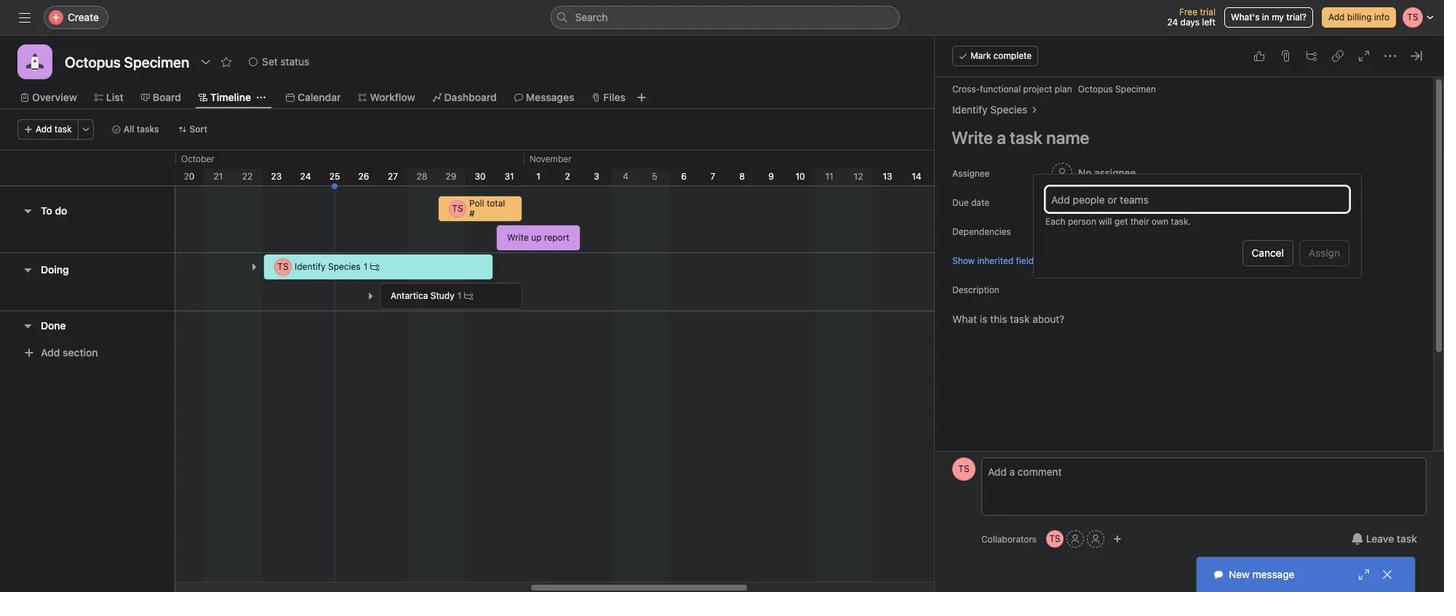 Task type: describe. For each thing, give the bounding box(es) containing it.
no assignee
[[1079, 167, 1136, 179]]

dashboard link
[[433, 90, 497, 106]]

overview link
[[20, 90, 77, 106]]

create button
[[44, 6, 108, 29]]

9
[[769, 171, 774, 182]]

mark complete button
[[953, 46, 1039, 66]]

total
[[487, 198, 505, 209]]

add dependencies button
[[1046, 221, 1137, 242]]

add to starred image
[[221, 56, 232, 68]]

files link
[[592, 90, 626, 106]]

1 vertical spatial ts button
[[1047, 531, 1064, 548]]

write up report
[[507, 232, 570, 243]]

add billing info
[[1329, 12, 1390, 23]]

1 for antartica study
[[458, 290, 462, 301]]

23
[[271, 171, 282, 182]]

mark complete
[[971, 50, 1032, 61]]

add for add billing info
[[1329, 12, 1345, 23]]

show inherited fields
[[953, 255, 1039, 266]]

close details image
[[1411, 50, 1423, 62]]

more actions for this task image
[[1385, 50, 1397, 62]]

done
[[41, 319, 66, 332]]

sort button
[[171, 119, 214, 140]]

to
[[41, 205, 52, 217]]

show inherited fields button
[[953, 254, 1039, 267]]

expand new message image
[[1359, 569, 1370, 581]]

collapse task list for the section to do image
[[22, 205, 33, 217]]

cross-functional project plan link
[[953, 84, 1073, 95]]

30
[[475, 171, 486, 182]]

report
[[544, 232, 570, 243]]

26
[[358, 171, 369, 182]]

free
[[1180, 7, 1198, 17]]

tasks
[[137, 124, 159, 135]]

20
[[184, 171, 195, 182]]

poll
[[469, 198, 484, 209]]

description
[[953, 285, 1000, 295]]

add subtask image
[[1306, 50, 1318, 62]]

my
[[1272, 12, 1284, 23]]

add for add dependencies
[[1052, 226, 1069, 237]]

due
[[953, 197, 969, 208]]

13
[[883, 171, 893, 182]]

tab actions image
[[257, 93, 266, 102]]

workflow link
[[358, 90, 415, 106]]

set status button
[[242, 52, 316, 72]]

to do
[[41, 205, 67, 217]]

done button
[[41, 313, 66, 339]]

antartica study
[[391, 290, 455, 301]]

functional
[[980, 84, 1021, 95]]

dependencies
[[953, 226, 1011, 237]]

7
[[711, 171, 716, 182]]

rocket image
[[26, 53, 44, 71]]

each
[[1046, 216, 1066, 227]]

billing
[[1348, 12, 1372, 23]]

25
[[329, 171, 340, 182]]

write
[[507, 232, 529, 243]]

Task Name text field
[[942, 121, 1416, 154]]

add section button
[[17, 340, 104, 366]]

octopus specimen link
[[1078, 84, 1156, 95]]

show subtasks for task antartica study image
[[366, 292, 375, 301]]

2
[[565, 171, 570, 182]]

31
[[505, 171, 514, 182]]

#
[[469, 208, 475, 219]]

study
[[431, 290, 455, 301]]

get
[[1115, 216, 1128, 227]]

repeats image
[[1111, 196, 1123, 208]]

workflow
[[370, 91, 415, 103]]

person
[[1068, 216, 1097, 227]]

attachments: add a file to this task, image
[[1280, 50, 1292, 62]]

november 1
[[530, 154, 572, 182]]

4
[[623, 171, 629, 182]]

leftcount image for identify species
[[371, 263, 379, 271]]

octopus
[[1078, 84, 1113, 95]]

0 horizontal spatial identify
[[295, 261, 326, 272]]

add section
[[41, 346, 98, 359]]

assign
[[1309, 247, 1341, 259]]

add task
[[36, 124, 72, 135]]

complete
[[994, 50, 1032, 61]]

add for add task
[[36, 124, 52, 135]]

in
[[1263, 12, 1270, 23]]

copy task link image
[[1333, 50, 1344, 62]]

1 vertical spatial species
[[328, 261, 361, 272]]

dialog containing identify species
[[935, 36, 1445, 592]]

search button
[[551, 6, 900, 29]]

task for leave task
[[1397, 533, 1418, 545]]

leave task button
[[1343, 526, 1427, 552]]

all tasks button
[[105, 119, 166, 140]]

doing button
[[41, 257, 69, 283]]

0 vertical spatial ts button
[[953, 458, 976, 481]]

27
[[388, 171, 398, 182]]

fields
[[1016, 255, 1039, 266]]

collapse task list for the section done image
[[22, 320, 33, 332]]

6
[[681, 171, 687, 182]]

28
[[417, 171, 428, 182]]

antartica
[[391, 290, 428, 301]]



Task type: locate. For each thing, give the bounding box(es) containing it.
0 vertical spatial task
[[54, 124, 72, 135]]

1 horizontal spatial ts button
[[1047, 531, 1064, 548]]

24 left days
[[1168, 17, 1178, 28]]

1 vertical spatial task
[[1397, 533, 1418, 545]]

2 horizontal spatial 1
[[537, 171, 541, 182]]

do
[[55, 205, 67, 217]]

1 horizontal spatial 1
[[458, 290, 462, 301]]

show subtasks for task identify species image
[[250, 263, 258, 271]]

overview
[[32, 91, 77, 103]]

2 vertical spatial 1
[[458, 290, 462, 301]]

what's in my trial?
[[1231, 12, 1307, 23]]

identify down cross-
[[953, 103, 988, 116]]

doing
[[41, 263, 69, 276]]

add inside add billing info button
[[1329, 12, 1345, 23]]

assignee
[[953, 168, 990, 179]]

close image
[[1382, 569, 1394, 581]]

days
[[1181, 17, 1200, 28]]

ts
[[452, 203, 463, 214], [278, 261, 289, 272], [959, 464, 970, 475], [1050, 533, 1061, 544]]

timeline link
[[199, 90, 251, 106]]

0 horizontal spatial task
[[54, 124, 72, 135]]

all tasks
[[123, 124, 159, 135]]

board link
[[141, 90, 181, 106]]

leave
[[1367, 533, 1395, 545]]

each person will get their own task.
[[1046, 216, 1191, 227]]

species inside "link"
[[991, 103, 1028, 116]]

3
[[594, 171, 600, 182]]

1 right study at the left of page
[[458, 290, 462, 301]]

board
[[153, 91, 181, 103]]

files
[[604, 91, 626, 103]]

5
[[652, 171, 658, 182]]

timeline
[[210, 91, 251, 103]]

task for add task
[[54, 124, 72, 135]]

0 horizontal spatial ts button
[[953, 458, 976, 481]]

10
[[796, 171, 805, 182]]

project
[[1024, 84, 1053, 95]]

1 down november at top
[[537, 171, 541, 182]]

assignee
[[1095, 167, 1136, 179]]

due date
[[953, 197, 990, 208]]

dashboard
[[444, 91, 497, 103]]

left
[[1203, 17, 1216, 28]]

add down the done button
[[41, 346, 60, 359]]

october
[[181, 154, 215, 164]]

list
[[106, 91, 124, 103]]

set
[[262, 55, 278, 68]]

24 left the 25
[[300, 171, 311, 182]]

trial?
[[1287, 12, 1307, 23]]

1 horizontal spatial species
[[991, 103, 1028, 116]]

add inside the add task "button"
[[36, 124, 52, 135]]

messages
[[526, 91, 575, 103]]

to do button
[[41, 198, 67, 224]]

full screen image
[[1359, 50, 1370, 62]]

leftcount image up show subtasks for task antartica study image
[[371, 263, 379, 271]]

22
[[242, 171, 253, 182]]

identify right show subtasks for task identify species image
[[295, 261, 326, 272]]

1 horizontal spatial identify
[[953, 103, 988, 116]]

clear due date image
[[1135, 198, 1144, 207]]

up
[[531, 232, 542, 243]]

assign button
[[1300, 240, 1350, 266]]

0 likes. click to like this task image
[[1254, 50, 1266, 62]]

identify species
[[953, 103, 1028, 116], [295, 261, 361, 272]]

no assignee button
[[1046, 160, 1143, 186]]

0 horizontal spatial 24
[[300, 171, 311, 182]]

0 vertical spatial species
[[991, 103, 1028, 116]]

dependencies
[[1072, 226, 1131, 237]]

identify inside "link"
[[953, 103, 988, 116]]

main content
[[935, 77, 1434, 582]]

expand sidebar image
[[19, 12, 31, 23]]

cross-
[[953, 84, 980, 95]]

add inside add section button
[[41, 346, 60, 359]]

info
[[1375, 12, 1390, 23]]

8
[[740, 171, 745, 182]]

add dependencies
[[1052, 226, 1131, 237]]

sort
[[190, 124, 207, 135]]

1
[[537, 171, 541, 182], [364, 261, 368, 272], [458, 290, 462, 301]]

0 vertical spatial identify species
[[953, 103, 1028, 116]]

their
[[1131, 216, 1150, 227]]

1 vertical spatial 24
[[300, 171, 311, 182]]

24 inside free trial 24 days left
[[1168, 17, 1178, 28]]

1 vertical spatial leftcount image
[[465, 292, 473, 301]]

None text field
[[61, 49, 193, 75]]

1 vertical spatial 1
[[364, 261, 368, 272]]

leftcount image for antartica study
[[465, 292, 473, 301]]

show options image
[[200, 56, 212, 68]]

0 horizontal spatial species
[[328, 261, 361, 272]]

cancel
[[1252, 247, 1284, 259]]

date
[[972, 197, 990, 208]]

show
[[953, 255, 975, 266]]

status
[[281, 55, 310, 68]]

21
[[214, 171, 223, 182]]

identify
[[953, 103, 988, 116], [295, 261, 326, 272]]

1 horizontal spatial leftcount image
[[465, 292, 473, 301]]

will
[[1099, 216, 1113, 227]]

set status
[[262, 55, 310, 68]]

section
[[63, 346, 98, 359]]

add left dependencies
[[1052, 226, 1069, 237]]

29
[[446, 171, 457, 182]]

task left more actions image
[[54, 124, 72, 135]]

inherited
[[978, 255, 1014, 266]]

messages link
[[514, 90, 575, 106]]

1 horizontal spatial identify species
[[953, 103, 1028, 116]]

dialog
[[935, 36, 1445, 592]]

collaborators
[[982, 534, 1037, 545]]

1 for identify species
[[364, 261, 368, 272]]

no
[[1079, 167, 1092, 179]]

1 up show subtasks for task antartica study image
[[364, 261, 368, 272]]

new message
[[1229, 568, 1295, 581]]

leftcount image right study at the left of page
[[465, 292, 473, 301]]

0 horizontal spatial 1
[[364, 261, 368, 272]]

main content containing identify species
[[935, 77, 1434, 582]]

add task button
[[17, 119, 78, 140]]

add for add section
[[41, 346, 60, 359]]

add billing info button
[[1322, 7, 1397, 28]]

1 vertical spatial identify species
[[295, 261, 361, 272]]

add left the billing
[[1329, 12, 1345, 23]]

leftcount image
[[371, 263, 379, 271], [465, 292, 473, 301]]

what's in my trial? button
[[1225, 7, 1314, 28]]

calendar
[[298, 91, 341, 103]]

0 horizontal spatial leftcount image
[[371, 263, 379, 271]]

what's
[[1231, 12, 1260, 23]]

leave task
[[1367, 533, 1418, 545]]

11
[[826, 171, 834, 182]]

cross-functional project plan octopus specimen
[[953, 84, 1156, 95]]

more actions image
[[81, 125, 90, 134]]

1 horizontal spatial 24
[[1168, 17, 1178, 28]]

add or remove collaborators image
[[1114, 535, 1122, 544]]

0 vertical spatial 1
[[537, 171, 541, 182]]

1 horizontal spatial task
[[1397, 533, 1418, 545]]

0 vertical spatial identify
[[953, 103, 988, 116]]

0 vertical spatial 24
[[1168, 17, 1178, 28]]

1 inside november 1
[[537, 171, 541, 182]]

12
[[854, 171, 863, 182]]

free trial 24 days left
[[1168, 7, 1216, 28]]

collapse task list for the section doing image
[[22, 264, 33, 276]]

1 vertical spatial identify
[[295, 261, 326, 272]]

task right leave
[[1397, 533, 1418, 545]]

add inside add dependencies button
[[1052, 226, 1069, 237]]

0 vertical spatial leftcount image
[[371, 263, 379, 271]]

24
[[1168, 17, 1178, 28], [300, 171, 311, 182]]

add tab image
[[636, 92, 648, 103]]

poll total #
[[469, 198, 505, 219]]

add down overview "link"
[[36, 124, 52, 135]]

search list box
[[551, 6, 900, 29]]

search
[[575, 11, 608, 23]]

Add people or teams text field
[[1052, 191, 1160, 208]]

all
[[123, 124, 134, 135]]

0 horizontal spatial identify species
[[295, 261, 361, 272]]

main content inside dialog
[[935, 77, 1434, 582]]

task inside dialog
[[1397, 533, 1418, 545]]



Task type: vqa. For each thing, say whether or not it's contained in the screenshot.
cell
no



